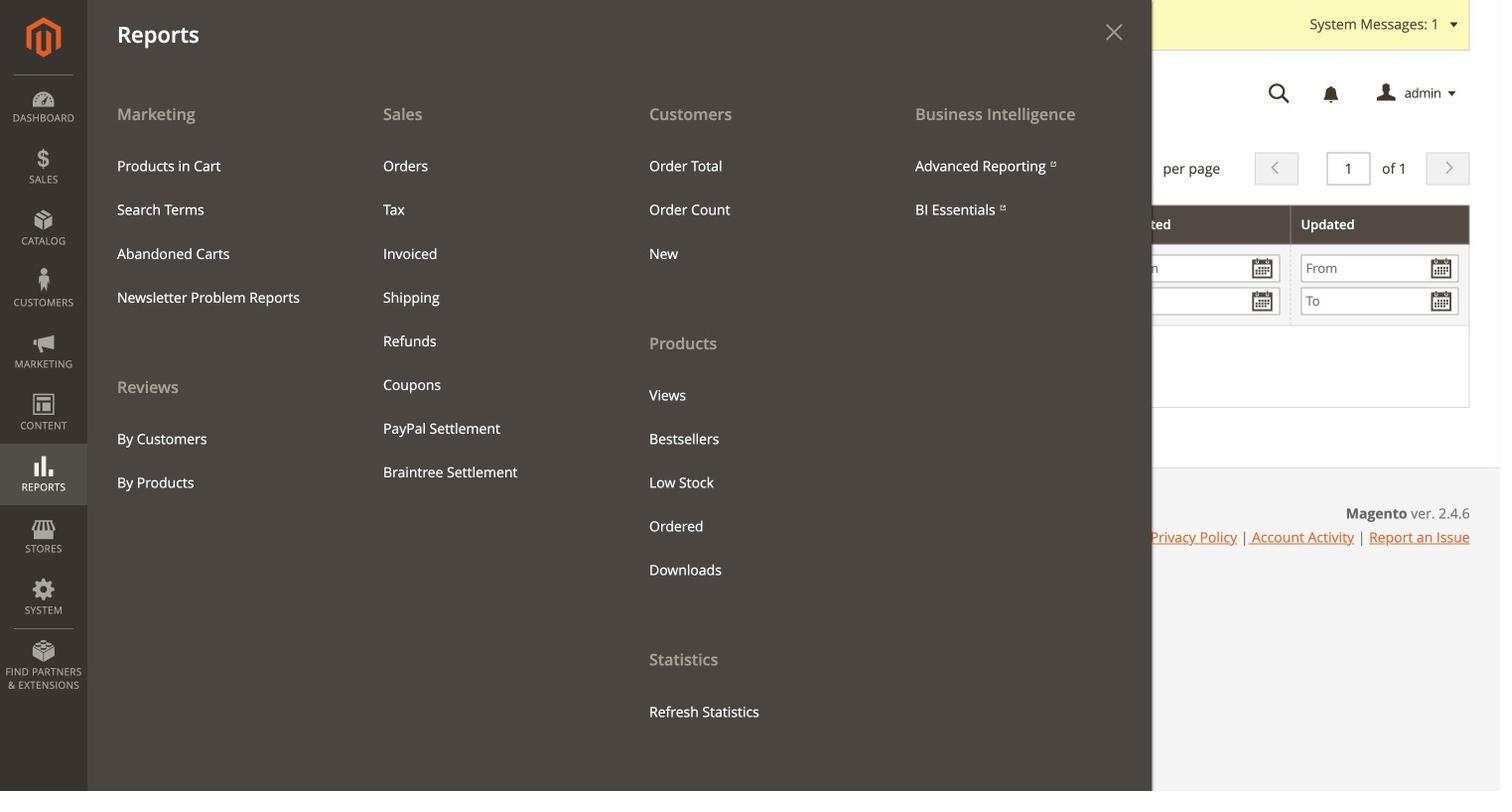 Task type: describe. For each thing, give the bounding box(es) containing it.
2 from text field from the left
[[1301, 255, 1459, 282]]



Task type: locate. For each thing, give the bounding box(es) containing it.
to text field for first from text box
[[1122, 287, 1280, 315]]

to text field for second from text box from the left
[[1301, 287, 1459, 315]]

menu bar
[[0, 0, 1152, 791]]

1 horizontal spatial to text field
[[1301, 287, 1459, 315]]

0 horizontal spatial from text field
[[1122, 255, 1280, 282]]

magento admin panel image
[[26, 17, 61, 58]]

menu
[[87, 91, 1152, 791], [87, 91, 354, 505], [620, 91, 886, 734], [102, 145, 339, 320], [368, 145, 605, 495], [635, 145, 871, 276], [901, 145, 1137, 232], [635, 374, 871, 593], [102, 418, 339, 505]]

1 horizontal spatial from text field
[[1301, 255, 1459, 282]]

1 to text field from the left
[[1122, 287, 1280, 315]]

2 to text field from the left
[[1301, 287, 1459, 315]]

None text field
[[1327, 153, 1371, 185], [486, 271, 644, 299], [843, 271, 1001, 299], [1327, 153, 1371, 185], [486, 271, 644, 299], [843, 271, 1001, 299]]

To text field
[[1122, 287, 1280, 315], [1301, 287, 1459, 315]]

None text field
[[128, 271, 286, 299], [307, 271, 465, 299], [664, 271, 822, 299], [128, 271, 286, 299], [307, 271, 465, 299], [664, 271, 822, 299]]

0 horizontal spatial to text field
[[1122, 287, 1280, 315]]

From text field
[[1122, 255, 1280, 282], [1301, 255, 1459, 282]]

1 from text field from the left
[[1122, 255, 1280, 282]]



